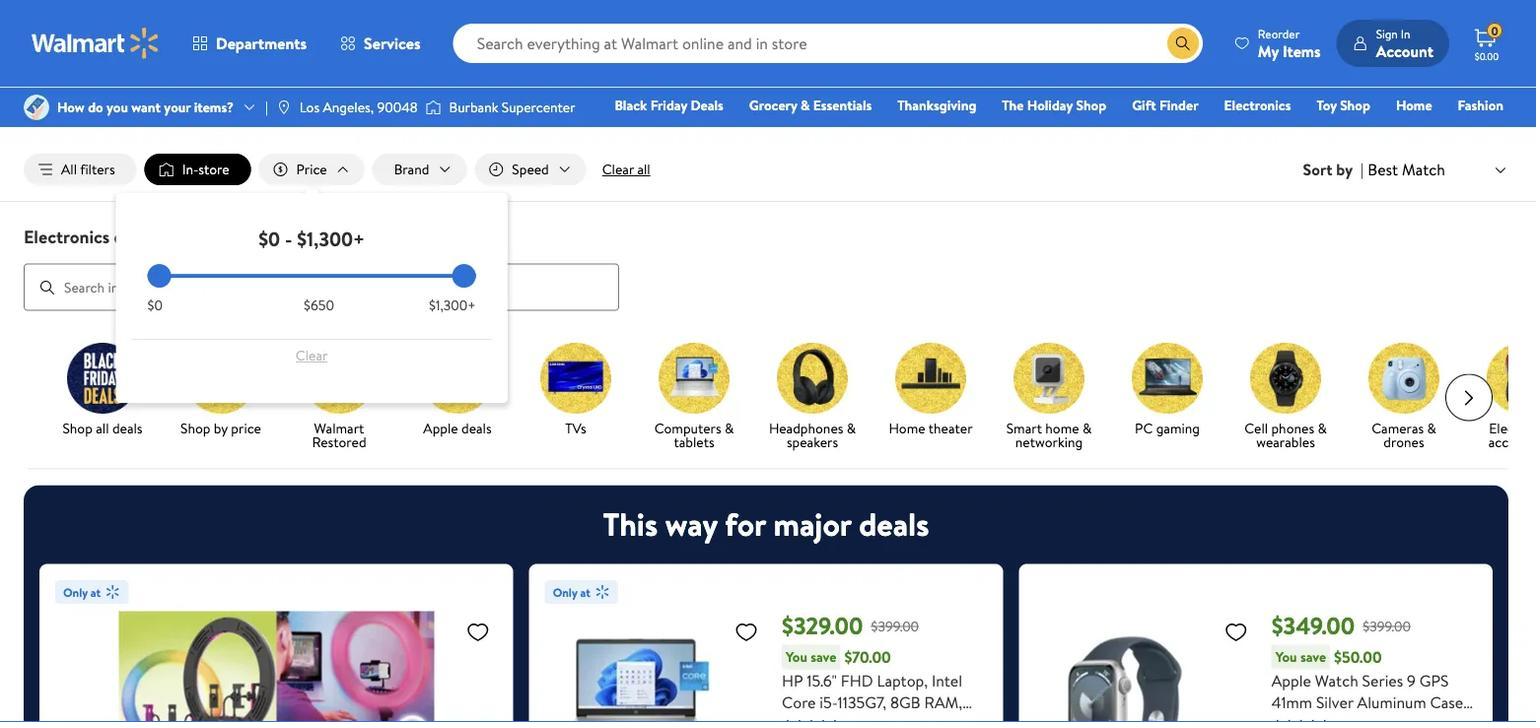 Task type: vqa. For each thing, say whether or not it's contained in the screenshot.
0
yes



Task type: describe. For each thing, give the bounding box(es) containing it.
at for $329.00 group
[[580, 584, 591, 601]]

price
[[296, 160, 327, 179]]

at for only at "group"
[[91, 584, 101, 601]]

$0 for $0 - $1,300+
[[259, 225, 280, 253]]

0
[[1492, 22, 1499, 39]]

you
[[107, 98, 128, 117]]

do
[[88, 98, 103, 117]]

you save $50.00 apple watch series 9 gps 41mm silver aluminum case with storm blue sport band
[[1272, 647, 1470, 723]]

pc gaming
[[1135, 419, 1200, 438]]

thanksgiving link
[[889, 95, 986, 116]]

in-
[[970, 60, 984, 77]]

toy shop
[[1317, 96, 1371, 115]]

$50.00
[[1334, 647, 1382, 669]]

smart home & networking link
[[998, 343, 1101, 453]]

shop by price link
[[170, 343, 272, 439]]

sign in to add to favorites list, apple watch series 9 gps 41mm silver aluminum case with storm blue sport band - s/m image
[[1225, 620, 1248, 645]]

sign in to add to favorites list, vivitar 18" led rgb ring light with tripod, phone holder usb charging ports, and wireless remote image
[[466, 620, 490, 645]]

 image for los
[[276, 100, 292, 115]]

in-store
[[182, 160, 229, 179]]

home for home theater
[[889, 419, 926, 438]]

sort
[[1303, 159, 1333, 181]]

ssd,
[[833, 714, 865, 723]]

watch
[[1315, 670, 1359, 692]]

only for only at "group"
[[63, 584, 88, 601]]

all for shop
[[96, 419, 109, 438]]

intel
[[932, 670, 963, 692]]

case
[[1430, 692, 1464, 714]]

electronics for electronics deals
[[24, 224, 110, 249]]

41mm
[[1272, 692, 1313, 714]]

speed button
[[475, 154, 587, 185]]

clear for clear
[[296, 346, 328, 365]]

deals
[[691, 96, 724, 115]]

& for headphones
[[847, 419, 856, 438]]

limited quantities. while supplies last. no rain checks. select items may not be available in-store.
[[524, 60, 1012, 77]]

silver,
[[869, 714, 910, 723]]

electronics accessories image
[[1487, 343, 1537, 414]]

savings.
[[628, 11, 708, 44]]

fashion link
[[1449, 95, 1513, 116]]

$650
[[304, 296, 334, 315]]

drones
[[1384, 433, 1425, 452]]

networking
[[1016, 433, 1083, 452]]

the holiday shop
[[1002, 96, 1107, 115]]

sign in to add to favorites list, hp 15.6" fhd laptop, intel core i5-1135g7, 8gb ram, 256gb ssd, silver, windows 11 home, 15-dy2795wm image
[[735, 620, 758, 645]]

theater
[[929, 419, 973, 438]]

miss
[[878, 11, 923, 44]]

computers
[[655, 419, 722, 438]]

shop inside the holiday shop link
[[1076, 96, 1107, 115]]

rain
[[736, 60, 756, 77]]

electronics for electronics
[[1224, 96, 1291, 115]]

match
[[1402, 159, 1446, 180]]

smart home and networking image
[[1014, 343, 1085, 414]]

my
[[1258, 40, 1279, 62]]

for
[[725, 503, 766, 547]]

deals down the shop all deals image
[[112, 419, 143, 438]]

sign
[[1376, 25, 1398, 42]]

by for shop
[[214, 419, 228, 438]]

only at group
[[55, 580, 498, 723]]

$399.00 for $329.00
[[871, 617, 919, 636]]

 image for how
[[24, 95, 49, 120]]

los angeles, 90048
[[300, 98, 418, 117]]

headphones and speakers image
[[777, 343, 848, 414]]

next slide for chipmodulewithimages list image
[[1446, 374, 1493, 422]]

how
[[57, 98, 85, 117]]

home theater image
[[895, 343, 966, 414]]

shop all deals
[[63, 419, 143, 438]]

walmart+ link
[[1436, 122, 1513, 143]]

$0 for $0
[[148, 296, 163, 315]]

1 vertical spatial $1,300+
[[429, 296, 476, 315]]

gifts.
[[755, 11, 809, 44]]

essentials
[[813, 96, 872, 115]]

$349.00 $399.00
[[1272, 610, 1411, 643]]

clear for clear all
[[602, 160, 634, 179]]

cameras & drones
[[1372, 419, 1437, 452]]

$1300 range field
[[148, 274, 476, 278]]

holiday
[[1027, 96, 1073, 115]]

supplies
[[652, 60, 692, 77]]

toy shop link
[[1308, 95, 1380, 116]]

gift finder link
[[1123, 95, 1208, 116]]

computers and tablets image
[[659, 343, 730, 414]]

this
[[603, 503, 658, 547]]

ram,
[[925, 692, 963, 714]]

all for clear
[[637, 160, 651, 179]]

burbank supercenter
[[449, 98, 576, 117]]

black friday deals link
[[606, 95, 733, 116]]

shop all deals link
[[51, 343, 154, 439]]

major
[[774, 503, 852, 547]]

blue
[[1351, 714, 1381, 723]]

pc gaming image
[[1132, 343, 1203, 414]]

shop inside shop all deals link
[[63, 419, 93, 438]]

way
[[666, 503, 718, 547]]

items
[[1283, 40, 1321, 62]]

not
[[888, 60, 905, 77]]

friday
[[651, 96, 687, 115]]

search icon image
[[1175, 36, 1191, 51]]

pc
[[1135, 419, 1153, 438]]

burbank
[[449, 98, 498, 117]]

cell phones & wearables
[[1245, 419, 1327, 452]]

sport
[[1385, 714, 1422, 723]]

you for $349.00
[[1276, 648, 1297, 667]]

services button
[[324, 20, 438, 67]]

epic savings. top gifts. don't miss it!
[[577, 11, 951, 44]]

$329.00 group
[[545, 580, 988, 723]]

deals inside search box
[[114, 224, 154, 249]]

grocery & essentials link
[[740, 95, 881, 116]]

save for $349.00
[[1301, 648, 1327, 667]]

& for cameras
[[1428, 419, 1437, 438]]

& for computers
[[725, 419, 734, 438]]

finder
[[1160, 96, 1199, 115]]

aluminum
[[1358, 692, 1427, 714]]

headphones & speakers
[[769, 419, 856, 452]]

store
[[198, 160, 229, 179]]

all filters
[[61, 160, 115, 179]]

one debit link
[[1344, 122, 1428, 143]]

los
[[300, 98, 320, 117]]

reorder
[[1258, 25, 1300, 42]]

checks.
[[758, 60, 796, 77]]

$349.00
[[1272, 610, 1355, 643]]

electron link
[[1471, 343, 1537, 453]]

core
[[782, 692, 816, 714]]

how do you want your items?
[[57, 98, 234, 117]]

deals down apple deals image
[[462, 419, 492, 438]]



Task type: locate. For each thing, give the bounding box(es) containing it.
apple deals link
[[406, 343, 509, 439]]

shop right holiday
[[1076, 96, 1107, 115]]

deals right major
[[859, 503, 929, 547]]

last.
[[695, 60, 715, 77]]

& inside the 'cell phones & wearables'
[[1318, 419, 1327, 438]]

by left price
[[214, 419, 228, 438]]

$1,300+ up apple deals image
[[429, 296, 476, 315]]

shop right toy at the top right of page
[[1340, 96, 1371, 115]]

0 horizontal spatial $399.00
[[871, 617, 919, 636]]

1 horizontal spatial $0
[[259, 225, 280, 253]]

apple deals image
[[422, 343, 493, 414]]

1 horizontal spatial apple
[[1272, 670, 1312, 692]]

electron
[[1489, 419, 1537, 452]]

shop left price
[[181, 419, 211, 438]]

 image left the how
[[24, 95, 49, 120]]

& right home
[[1083, 419, 1092, 438]]

price
[[231, 419, 261, 438]]

apple deals
[[423, 419, 492, 438]]

gift finder
[[1132, 96, 1199, 115]]

items
[[833, 60, 861, 77]]

storm
[[1305, 714, 1347, 723]]

 image
[[426, 98, 441, 117]]

2 at from the left
[[580, 584, 591, 601]]

you save $70.00 hp 15.6" fhd laptop, intel core i5-1135g7, 8gb ram, 256gb ssd, silver, windo
[[782, 647, 974, 723]]

you inside you save $70.00 hp 15.6" fhd laptop, intel core i5-1135g7, 8gb ram, 256gb ssd, silver, windo
[[786, 648, 808, 667]]

electronics up search image
[[24, 224, 110, 249]]

smart
[[1007, 419, 1042, 438]]

Walmart Site-Wide search field
[[453, 24, 1203, 63]]

all filters button
[[24, 154, 137, 185]]

& right grocery
[[801, 96, 810, 115]]

1 $399.00 from the left
[[871, 617, 919, 636]]

account
[[1376, 40, 1434, 62]]

save inside the you save $50.00 apple watch series 9 gps 41mm silver aluminum case with storm blue sport band
[[1301, 648, 1327, 667]]

& for grocery
[[801, 96, 810, 115]]

clear down $650
[[296, 346, 328, 365]]

0 horizontal spatial |
[[265, 98, 268, 117]]

shop by price image
[[185, 343, 256, 414]]

0 vertical spatial all
[[637, 160, 651, 179]]

 image left los at top left
[[276, 100, 292, 115]]

1 horizontal spatial all
[[637, 160, 651, 179]]

0 horizontal spatial $1,300+
[[297, 225, 365, 253]]

your
[[164, 98, 191, 117]]

save inside you save $70.00 hp 15.6" fhd laptop, intel core i5-1135g7, 8gb ram, 256gb ssd, silver, windo
[[811, 648, 837, 667]]

1 horizontal spatial clear
[[602, 160, 634, 179]]

shop inside the shop by price link
[[181, 419, 211, 438]]

| left best
[[1361, 159, 1364, 181]]

by inside sort and filter section element
[[1337, 159, 1353, 181]]

0 vertical spatial apple
[[423, 419, 458, 438]]

$0 - $1,300+
[[259, 225, 365, 253]]

1 vertical spatial clear
[[296, 346, 328, 365]]

1 at from the left
[[91, 584, 101, 601]]

electronics inside search box
[[24, 224, 110, 249]]

1 horizontal spatial $399.00
[[1363, 617, 1411, 636]]

headphones
[[769, 419, 844, 438]]

home up debit
[[1396, 96, 1433, 115]]

home link
[[1387, 95, 1441, 116]]

0 horizontal spatial at
[[91, 584, 101, 601]]

only inside "group"
[[63, 584, 88, 601]]

1 vertical spatial by
[[214, 419, 228, 438]]

home
[[1396, 96, 1433, 115], [889, 419, 926, 438]]

0 horizontal spatial save
[[811, 648, 837, 667]]

0 vertical spatial by
[[1337, 159, 1353, 181]]

2 only at from the left
[[553, 584, 591, 601]]

0 horizontal spatial only at
[[63, 584, 101, 601]]

$1,300+ up $1300 range field on the left
[[297, 225, 365, 253]]

0 horizontal spatial home
[[889, 419, 926, 438]]

1 horizontal spatial home
[[1396, 96, 1433, 115]]

laptop,
[[877, 670, 928, 692]]

by
[[1337, 159, 1353, 181], [214, 419, 228, 438]]

electronics up registry link
[[1224, 96, 1291, 115]]

&
[[801, 96, 810, 115], [725, 419, 734, 438], [847, 419, 856, 438], [1083, 419, 1092, 438], [1318, 419, 1327, 438], [1428, 419, 1437, 438]]

clear down black
[[602, 160, 634, 179]]

registry
[[1277, 123, 1327, 143]]

1 vertical spatial $0
[[148, 296, 163, 315]]

1 vertical spatial home
[[889, 419, 926, 438]]

0 horizontal spatial apple
[[423, 419, 458, 438]]

sort and filter section element
[[0, 138, 1537, 201]]

select
[[799, 60, 831, 77]]

$399.00 for $349.00
[[1363, 617, 1411, 636]]

1 horizontal spatial |
[[1361, 159, 1364, 181]]

1 horizontal spatial electronics
[[1224, 96, 1291, 115]]

search image
[[39, 280, 55, 296]]

15.6"
[[807, 670, 837, 692]]

1 save from the left
[[811, 648, 837, 667]]

$1,300+
[[297, 225, 365, 253], [429, 296, 476, 315]]

clear button
[[148, 340, 476, 372]]

all inside button
[[637, 160, 651, 179]]

& inside cameras & drones
[[1428, 419, 1437, 438]]

sort by |
[[1303, 159, 1364, 181]]

cell
[[1245, 419, 1268, 438]]

& right the phones
[[1318, 419, 1327, 438]]

0 vertical spatial $1,300+
[[297, 225, 365, 253]]

| inside sort and filter section element
[[1361, 159, 1364, 181]]

thanksgiving
[[898, 96, 977, 115]]

1 horizontal spatial only at
[[553, 584, 591, 601]]

smart home & networking
[[1007, 419, 1092, 452]]

shop inside toy shop link
[[1340, 96, 1371, 115]]

apple up with
[[1272, 670, 1312, 692]]

brand
[[394, 160, 429, 179]]

1 vertical spatial all
[[96, 419, 109, 438]]

cameras & drones link
[[1353, 343, 1456, 453]]

services
[[364, 33, 421, 54]]

price button
[[259, 154, 365, 185]]

angeles,
[[323, 98, 374, 117]]

2 only from the left
[[553, 584, 578, 601]]

cameras and drones image
[[1369, 343, 1440, 414]]

1 horizontal spatial by
[[1337, 159, 1353, 181]]

2 save from the left
[[1301, 648, 1327, 667]]

& right speakers
[[847, 419, 856, 438]]

home left theater
[[889, 419, 926, 438]]

the
[[1002, 96, 1024, 115]]

1 vertical spatial apple
[[1272, 670, 1312, 692]]

$0 range field
[[148, 274, 476, 278]]

$399.00
[[871, 617, 919, 636], [1363, 617, 1411, 636]]

by for sort
[[1337, 159, 1353, 181]]

1135g7,
[[838, 692, 887, 714]]

1 horizontal spatial at
[[580, 584, 591, 601]]

filters
[[80, 160, 115, 179]]

home theater
[[889, 419, 973, 438]]

2 $399.00 from the left
[[1363, 617, 1411, 636]]

you for $329.00
[[786, 648, 808, 667]]

wearables
[[1257, 433, 1315, 452]]

save
[[811, 648, 837, 667], [1301, 648, 1327, 667]]

registry link
[[1268, 122, 1336, 143]]

1 horizontal spatial $1,300+
[[429, 296, 476, 315]]

256gb
[[782, 714, 829, 723]]

1 vertical spatial electronics
[[24, 224, 110, 249]]

0 horizontal spatial electronics
[[24, 224, 110, 249]]

0 vertical spatial $0
[[259, 225, 280, 253]]

shop all deals image
[[67, 343, 138, 414]]

$399.00 up $50.00
[[1363, 617, 1411, 636]]

0 horizontal spatial only
[[63, 584, 88, 601]]

0 horizontal spatial you
[[786, 648, 808, 667]]

$399.00 inside $329.00 $399.00
[[871, 617, 919, 636]]

tvs
[[565, 419, 587, 438]]

departments button
[[176, 20, 324, 67]]

epic
[[577, 11, 622, 44]]

2 you from the left
[[1276, 648, 1297, 667]]

0 horizontal spatial all
[[96, 419, 109, 438]]

$329.00
[[782, 610, 863, 643]]

1 you from the left
[[786, 648, 808, 667]]

you up "hp"
[[786, 648, 808, 667]]

home for home
[[1396, 96, 1433, 115]]

1 horizontal spatial only
[[553, 584, 578, 601]]

$0
[[259, 225, 280, 253], [148, 296, 163, 315]]

apple inside the you save $50.00 apple watch series 9 gps 41mm silver aluminum case with storm blue sport band
[[1272, 670, 1312, 692]]

home theater link
[[880, 343, 982, 439]]

9
[[1407, 670, 1416, 692]]

1 only at from the left
[[63, 584, 101, 601]]

apple down apple deals image
[[423, 419, 458, 438]]

reorder my items
[[1258, 25, 1321, 62]]

one debit
[[1353, 123, 1419, 143]]

only at inside "group"
[[63, 584, 101, 601]]

0 horizontal spatial clear
[[296, 346, 328, 365]]

$329.00 $399.00
[[782, 610, 919, 643]]

Electronics deals search field
[[0, 224, 1537, 311]]

speakers
[[787, 433, 838, 452]]

1 horizontal spatial  image
[[276, 100, 292, 115]]

 image
[[24, 95, 49, 120], [276, 100, 292, 115]]

you inside the you save $50.00 apple watch series 9 gps 41mm silver aluminum case with storm blue sport band
[[1276, 648, 1297, 667]]

deals down filters
[[114, 224, 154, 249]]

in-
[[182, 160, 198, 179]]

& inside smart home & networking
[[1083, 419, 1092, 438]]

by right sort
[[1337, 159, 1353, 181]]

hp
[[782, 670, 803, 692]]

0 vertical spatial electronics
[[1224, 96, 1291, 115]]

shop down the shop all deals image
[[63, 419, 93, 438]]

you down $349.00
[[1276, 648, 1297, 667]]

only at for $329.00 group
[[553, 584, 591, 601]]

only inside $329.00 group
[[553, 584, 578, 601]]

& right drones
[[1428, 419, 1437, 438]]

0 vertical spatial home
[[1396, 96, 1433, 115]]

cell phones and wearables image
[[1251, 343, 1322, 414]]

only for $329.00 group
[[553, 584, 578, 601]]

save up 15.6"
[[811, 648, 837, 667]]

0 horizontal spatial  image
[[24, 95, 49, 120]]

& inside headphones & speakers
[[847, 419, 856, 438]]

$399.00 inside $349.00 $399.00
[[1363, 617, 1411, 636]]

0 vertical spatial |
[[265, 98, 268, 117]]

may
[[864, 60, 885, 77]]

shop by price
[[181, 419, 261, 438]]

only at for only at "group"
[[63, 584, 101, 601]]

-
[[285, 225, 292, 253]]

1 only from the left
[[63, 584, 88, 601]]

Search search field
[[453, 24, 1203, 63]]

at
[[91, 584, 101, 601], [580, 584, 591, 601]]

1 vertical spatial |
[[1361, 159, 1364, 181]]

cell phones & wearables link
[[1235, 343, 1337, 453]]

one
[[1353, 123, 1382, 143]]

walmart image
[[32, 28, 160, 59]]

walmart restored image
[[304, 343, 375, 414]]

at inside "group"
[[91, 584, 101, 601]]

speed
[[512, 160, 549, 179]]

clear inside sort and filter section element
[[602, 160, 634, 179]]

0 horizontal spatial by
[[214, 419, 228, 438]]

$399.00 up $70.00
[[871, 617, 919, 636]]

Search in electronics deals search field
[[24, 264, 619, 311]]

best match
[[1368, 159, 1446, 180]]

restored
[[312, 433, 366, 452]]

1 horizontal spatial you
[[1276, 648, 1297, 667]]

black friday deals
[[615, 96, 724, 115]]

clear
[[602, 160, 634, 179], [296, 346, 328, 365]]

0 horizontal spatial $0
[[148, 296, 163, 315]]

| left los at top left
[[265, 98, 268, 117]]

0 vertical spatial clear
[[602, 160, 634, 179]]

all down the shop all deals image
[[96, 419, 109, 438]]

grocery & essentials
[[749, 96, 872, 115]]

at inside $329.00 group
[[580, 584, 591, 601]]

be
[[908, 60, 921, 77]]

phones
[[1272, 419, 1315, 438]]

save for $329.00
[[811, 648, 837, 667]]

only at inside $329.00 group
[[553, 584, 591, 601]]

& right the tablets
[[725, 419, 734, 438]]

1 horizontal spatial save
[[1301, 648, 1327, 667]]

$0 down "electronics deals"
[[148, 296, 163, 315]]

headphones & speakers link
[[761, 343, 864, 453]]

& inside computers & tablets
[[725, 419, 734, 438]]

limited
[[524, 60, 562, 77]]

tvs link
[[525, 343, 627, 439]]

clear all
[[602, 160, 651, 179]]

all down black
[[637, 160, 651, 179]]

electronics link
[[1216, 95, 1300, 116]]

save down $349.00
[[1301, 648, 1327, 667]]

supercenter
[[502, 98, 576, 117]]

$0 left -
[[259, 225, 280, 253]]

tvs image
[[540, 343, 611, 414]]



